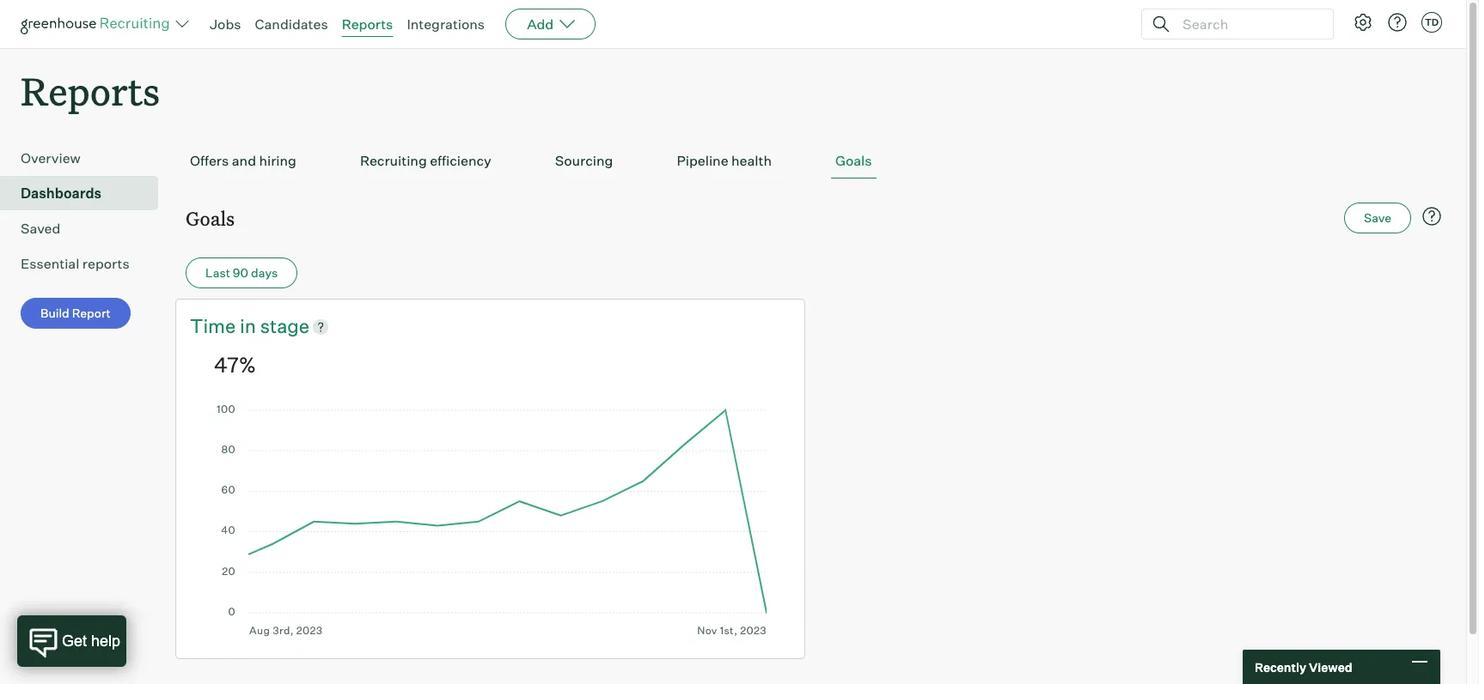 Task type: vqa. For each thing, say whether or not it's contained in the screenshot.
Last name *
no



Task type: describe. For each thing, give the bounding box(es) containing it.
dashboards
[[21, 185, 101, 202]]

offers and hiring button
[[186, 144, 301, 179]]

recruiting
[[360, 152, 427, 169]]

goals inside "button"
[[835, 152, 872, 169]]

sourcing button
[[551, 144, 617, 179]]

tab list containing offers and hiring
[[186, 144, 1446, 179]]

health
[[731, 152, 772, 169]]

goals button
[[831, 144, 876, 179]]

viewed
[[1309, 660, 1352, 675]]

jobs
[[210, 15, 241, 33]]

report
[[72, 306, 111, 321]]

last
[[205, 266, 230, 280]]

td button
[[1418, 9, 1446, 36]]

recently viewed
[[1255, 660, 1352, 675]]

offers and hiring
[[190, 152, 296, 169]]

save button
[[1344, 203, 1411, 234]]

hiring
[[259, 152, 296, 169]]

saved link
[[21, 218, 151, 239]]

time in
[[190, 315, 260, 338]]

in link
[[240, 314, 260, 340]]

saved
[[21, 220, 60, 237]]

last 90 days
[[205, 266, 278, 280]]

candidates link
[[255, 15, 328, 33]]

sourcing
[[555, 152, 613, 169]]

configure image
[[1353, 12, 1373, 33]]

recently
[[1255, 660, 1306, 675]]

integrations
[[407, 15, 485, 33]]

90
[[233, 266, 248, 280]]

add
[[527, 15, 554, 33]]

last 90 days button
[[186, 258, 298, 289]]

jobs link
[[210, 15, 241, 33]]

td
[[1425, 16, 1439, 28]]

build report
[[40, 306, 111, 321]]

recruiting efficiency button
[[356, 144, 496, 179]]

build
[[40, 306, 69, 321]]

efficiency
[[430, 152, 491, 169]]



Task type: locate. For each thing, give the bounding box(es) containing it.
in
[[240, 315, 256, 338]]

greenhouse recruiting image
[[21, 14, 175, 34]]

reports
[[342, 15, 393, 33], [21, 65, 160, 116]]

candidates
[[255, 15, 328, 33]]

td button
[[1421, 12, 1442, 33]]

essential reports link
[[21, 254, 151, 274]]

pipeline
[[677, 152, 728, 169]]

reports right candidates link
[[342, 15, 393, 33]]

1 horizontal spatial reports
[[342, 15, 393, 33]]

stage link
[[260, 314, 310, 340]]

essential reports
[[21, 255, 129, 273]]

goals
[[835, 152, 872, 169], [186, 206, 235, 231]]

integrations link
[[407, 15, 485, 33]]

build report button
[[21, 298, 130, 329]]

reports
[[82, 255, 129, 273]]

add button
[[505, 9, 596, 40]]

time
[[190, 315, 236, 338]]

47%
[[214, 352, 256, 378]]

overview link
[[21, 148, 151, 169]]

0 vertical spatial goals
[[835, 152, 872, 169]]

dashboards link
[[21, 183, 151, 204]]

faq image
[[1421, 206, 1442, 227]]

1 vertical spatial goals
[[186, 206, 235, 231]]

and
[[232, 152, 256, 169]]

essential
[[21, 255, 79, 273]]

0 horizontal spatial goals
[[186, 206, 235, 231]]

pipeline health button
[[672, 144, 776, 179]]

days
[[251, 266, 278, 280]]

time link
[[190, 314, 240, 340]]

reports down greenhouse recruiting image
[[21, 65, 160, 116]]

save
[[1364, 211, 1391, 225]]

tab list
[[186, 144, 1446, 179]]

recruiting efficiency
[[360, 152, 491, 169]]

xychart image
[[214, 406, 767, 638]]

reports link
[[342, 15, 393, 33]]

overview
[[21, 150, 81, 167]]

0 vertical spatial reports
[[342, 15, 393, 33]]

1 horizontal spatial goals
[[835, 152, 872, 169]]

stage
[[260, 315, 310, 338]]

offers
[[190, 152, 229, 169]]

1 vertical spatial reports
[[21, 65, 160, 116]]

Search text field
[[1178, 12, 1317, 37]]

0 horizontal spatial reports
[[21, 65, 160, 116]]

pipeline health
[[677, 152, 772, 169]]



